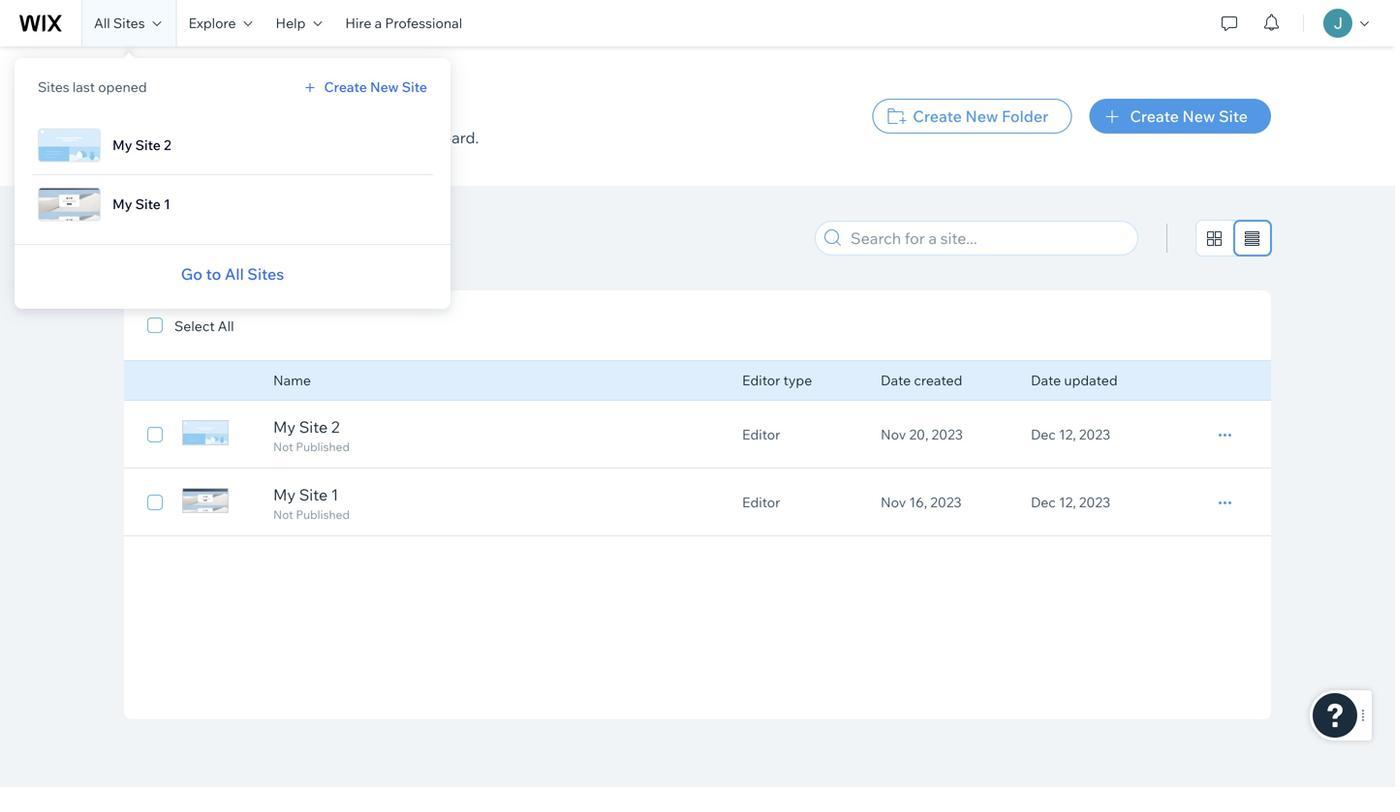 Task type: locate. For each thing, give the bounding box(es) containing it.
not inside my site 2 not published
[[273, 440, 293, 455]]

1 not from the top
[[273, 440, 293, 455]]

sites up site
[[124, 79, 209, 123]]

1 horizontal spatial create new site button
[[1090, 99, 1272, 134]]

explore
[[189, 15, 236, 31]]

published up my site 1 not published
[[296, 440, 350, 455]]

1 for my site 1
[[164, 196, 170, 213]]

site inside my site 1 not published
[[299, 486, 328, 505]]

1 vertical spatial nov
[[881, 494, 906, 511]]

1 vertical spatial create new site button
[[1090, 99, 1272, 134]]

hire
[[345, 15, 372, 31]]

1 horizontal spatial a
[[375, 15, 382, 31]]

my site 1
[[112, 196, 170, 213]]

1 editor from the top
[[742, 372, 781, 389]]

site for my site 1
[[135, 196, 161, 213]]

2 horizontal spatial new
[[1183, 107, 1216, 126]]

2 date from the left
[[1031, 372, 1061, 389]]

0 vertical spatial published
[[296, 440, 350, 455]]

2 editor from the top
[[742, 426, 781, 443]]

not
[[273, 440, 293, 455], [273, 508, 293, 522]]

help button
[[264, 0, 334, 47]]

1 horizontal spatial select
[[174, 318, 215, 335]]

not right my site 1 icon at the left
[[273, 508, 293, 522]]

1 inside my site 1 not published
[[331, 486, 339, 505]]

1 vertical spatial create new site
[[1130, 107, 1248, 126]]

0 horizontal spatial 2
[[164, 137, 171, 154]]

0 vertical spatial 12,
[[1059, 426, 1076, 443]]

2 for my site 2
[[164, 137, 171, 154]]

2
[[164, 137, 171, 154], [331, 418, 340, 437]]

1 vertical spatial editor
[[742, 426, 781, 443]]

0 vertical spatial a
[[375, 15, 382, 31]]

site
[[402, 79, 427, 95], [1219, 107, 1248, 126], [135, 137, 161, 154], [135, 196, 161, 213], [299, 418, 328, 437], [299, 486, 328, 505]]

sites
[[113, 15, 145, 31], [38, 79, 69, 95], [124, 79, 209, 123], [247, 265, 284, 284]]

1 vertical spatial published
[[296, 508, 350, 522]]

1 down my site 2 not published
[[331, 486, 339, 505]]

2 vertical spatial editor
[[742, 494, 781, 511]]

sites last opened
[[38, 79, 147, 95]]

not for my site 2
[[273, 440, 293, 455]]

0 vertical spatial select
[[124, 128, 170, 147]]

nov
[[881, 426, 906, 443], [881, 494, 906, 511]]

1 horizontal spatial create new site
[[1130, 107, 1248, 126]]

professional
[[385, 15, 462, 31]]

site for my site 1 not published
[[299, 486, 328, 505]]

1 vertical spatial dec 12, 2023
[[1031, 494, 1111, 511]]

dec
[[1031, 426, 1056, 443], [1031, 494, 1056, 511]]

not inside my site 1 not published
[[273, 508, 293, 522]]

dec for 1
[[1031, 494, 1056, 511]]

2 dec from the top
[[1031, 494, 1056, 511]]

my down my site 2 not published
[[273, 486, 296, 505]]

create new folder button
[[873, 99, 1072, 134]]

date updated
[[1031, 372, 1118, 389]]

2 12, from the top
[[1059, 494, 1076, 511]]

None checkbox
[[147, 424, 163, 447], [147, 491, 163, 515], [147, 424, 163, 447], [147, 491, 163, 515]]

sites left last
[[38, 79, 69, 95]]

all up sites last opened
[[94, 15, 110, 31]]

2 left site
[[164, 137, 171, 154]]

0 vertical spatial not
[[273, 440, 293, 455]]

0 vertical spatial dec
[[1031, 426, 1056, 443]]

20,
[[910, 426, 929, 443]]

published inside my site 1 not published
[[296, 508, 350, 522]]

1 horizontal spatial 2
[[331, 418, 340, 437]]

my down name at the left top of the page
[[273, 418, 296, 437]]

select down go
[[174, 318, 215, 335]]

0 horizontal spatial date
[[881, 372, 911, 389]]

0 vertical spatial 2
[[164, 137, 171, 154]]

editor
[[742, 372, 781, 389], [742, 426, 781, 443], [742, 494, 781, 511]]

0 vertical spatial to
[[215, 128, 230, 147]]

1 12, from the top
[[1059, 426, 1076, 443]]

my for my site 2
[[112, 137, 132, 154]]

folder
[[1002, 107, 1049, 126]]

1 horizontal spatial new
[[966, 107, 999, 126]]

all sites
[[94, 15, 145, 31]]

1
[[164, 196, 170, 213], [331, 486, 339, 505]]

1 dec from the top
[[1031, 426, 1056, 443]]

1 published from the top
[[296, 440, 350, 455]]

nov for my site 2
[[881, 426, 906, 443]]

new
[[370, 79, 399, 95], [966, 107, 999, 126], [1183, 107, 1216, 126]]

2023
[[932, 426, 963, 443], [1079, 426, 1111, 443], [931, 494, 962, 511], [1079, 494, 1111, 511]]

0 horizontal spatial create
[[324, 79, 367, 95]]

my inside my site 1 not published
[[273, 486, 296, 505]]

1 vertical spatial not
[[273, 508, 293, 522]]

nov left 20,
[[881, 426, 906, 443]]

0 vertical spatial create new site
[[324, 79, 427, 95]]

0 vertical spatial nov
[[881, 426, 906, 443]]

opened
[[98, 79, 147, 95]]

12,
[[1059, 426, 1076, 443], [1059, 494, 1076, 511]]

Search for a site... field
[[845, 222, 1132, 255]]

1 vertical spatial a
[[174, 128, 182, 147]]

create new site
[[324, 79, 427, 95], [1130, 107, 1248, 126]]

my site 1 not published
[[273, 486, 350, 522]]

create inside button
[[913, 107, 962, 126]]

1 date from the left
[[881, 372, 911, 389]]

1 vertical spatial select
[[174, 318, 215, 335]]

sites inside sites select a site to edit, view and open its dashboard.
[[124, 79, 209, 123]]

last
[[73, 79, 95, 95]]

1 horizontal spatial 1
[[331, 486, 339, 505]]

1 vertical spatial 1
[[331, 486, 339, 505]]

2 vertical spatial all
[[218, 318, 234, 335]]

12, for my site 1
[[1059, 494, 1076, 511]]

to inside sites select a site to edit, view and open its dashboard.
[[215, 128, 230, 147]]

site
[[186, 128, 212, 147]]

1 vertical spatial 12,
[[1059, 494, 1076, 511]]

all down the go to all sites
[[218, 318, 234, 335]]

and
[[306, 128, 333, 147]]

1 nov from the top
[[881, 426, 906, 443]]

published inside my site 2 not published
[[296, 440, 350, 455]]

a left site
[[174, 128, 182, 147]]

my down opened
[[112, 137, 132, 154]]

dec 12, 2023 for my site 1
[[1031, 494, 1111, 511]]

to
[[215, 128, 230, 147], [206, 265, 221, 284]]

my inside my site 2 not published
[[273, 418, 296, 437]]

date left "created"
[[881, 372, 911, 389]]

updated
[[1064, 372, 1118, 389]]

a
[[375, 15, 382, 31], [174, 128, 182, 147]]

1 vertical spatial dec
[[1031, 494, 1056, 511]]

date for date updated
[[1031, 372, 1061, 389]]

1 horizontal spatial date
[[1031, 372, 1061, 389]]

published down my site 2 not published
[[296, 508, 350, 522]]

2 inside my site 2 not published
[[331, 418, 340, 437]]

my
[[112, 137, 132, 154], [112, 196, 132, 213], [273, 418, 296, 437], [273, 486, 296, 505]]

0 horizontal spatial select
[[124, 128, 170, 147]]

published for 2
[[296, 440, 350, 455]]

not up my site 1 not published
[[273, 440, 293, 455]]

2 not from the top
[[273, 508, 293, 522]]

0 horizontal spatial 1
[[164, 196, 170, 213]]

1 horizontal spatial create
[[913, 107, 962, 126]]

to right site
[[215, 128, 230, 147]]

3 editor from the top
[[742, 494, 781, 511]]

1 for my site 1 not published
[[331, 486, 339, 505]]

2 dec 12, 2023 from the top
[[1031, 494, 1111, 511]]

dec 12, 2023
[[1031, 426, 1111, 443], [1031, 494, 1111, 511]]

create new site button
[[301, 79, 427, 96], [1090, 99, 1272, 134]]

select left site
[[124, 128, 170, 147]]

create
[[324, 79, 367, 95], [913, 107, 962, 126], [1130, 107, 1179, 126]]

all right go
[[225, 265, 244, 284]]

published
[[296, 440, 350, 455], [296, 508, 350, 522]]

0 vertical spatial 1
[[164, 196, 170, 213]]

my down my site 2
[[112, 196, 132, 213]]

nov 20, 2023
[[881, 426, 963, 443]]

0 vertical spatial dec 12, 2023
[[1031, 426, 1111, 443]]

sites select a site to edit, view and open its dashboard.
[[124, 79, 479, 147]]

not for my site 1
[[273, 508, 293, 522]]

go
[[181, 265, 203, 284]]

my site 2
[[112, 137, 171, 154]]

1 dec 12, 2023 from the top
[[1031, 426, 1111, 443]]

0 vertical spatial create new site button
[[301, 79, 427, 96]]

2 published from the top
[[296, 508, 350, 522]]

2 nov from the top
[[881, 494, 906, 511]]

select inside sites select a site to edit, view and open its dashboard.
[[124, 128, 170, 147]]

1 down my site 2
[[164, 196, 170, 213]]

date created
[[881, 372, 963, 389]]

nov left 16,
[[881, 494, 906, 511]]

site inside my site 2 not published
[[299, 418, 328, 437]]

2 up my site 1 not published
[[331, 418, 340, 437]]

created
[[914, 372, 963, 389]]

2 horizontal spatial create
[[1130, 107, 1179, 126]]

0 horizontal spatial a
[[174, 128, 182, 147]]

all
[[94, 15, 110, 31], [225, 265, 244, 284], [218, 318, 234, 335]]

its
[[377, 128, 394, 147]]

select
[[124, 128, 170, 147], [174, 318, 215, 335]]

to right go
[[206, 265, 221, 284]]

0 horizontal spatial create new site
[[324, 79, 427, 95]]

help
[[276, 15, 306, 31]]

date
[[881, 372, 911, 389], [1031, 372, 1061, 389]]

name
[[273, 372, 311, 389]]

a right hire in the left top of the page
[[375, 15, 382, 31]]

1 vertical spatial 2
[[331, 418, 340, 437]]

date left the updated
[[1031, 372, 1061, 389]]

all inside option
[[218, 318, 234, 335]]

0 vertical spatial editor
[[742, 372, 781, 389]]

my site 2 not published
[[273, 418, 350, 455]]



Task type: describe. For each thing, give the bounding box(es) containing it.
hire a professional link
[[334, 0, 474, 47]]

2 for my site 2 not published
[[331, 418, 340, 437]]

select inside option
[[174, 318, 215, 335]]

dashboard.
[[398, 128, 479, 147]]

my for my site 1 not published
[[273, 486, 296, 505]]

my site 2 image
[[182, 421, 229, 446]]

dec for 2
[[1031, 426, 1056, 443]]

open
[[336, 128, 373, 147]]

go to all sites
[[181, 265, 284, 284]]

0 horizontal spatial new
[[370, 79, 399, 95]]

create new folder
[[913, 107, 1049, 126]]

date for date created
[[881, 372, 911, 389]]

Select All checkbox
[[147, 314, 234, 337]]

0 horizontal spatial create new site button
[[301, 79, 427, 96]]

nov for my site 1
[[881, 494, 906, 511]]

0 vertical spatial all
[[94, 15, 110, 31]]

site for my site 2 not published
[[299, 418, 328, 437]]

create new site for the bottommost create new site button
[[1130, 107, 1248, 126]]

published for 1
[[296, 508, 350, 522]]

site for my site 2
[[135, 137, 161, 154]]

1 vertical spatial to
[[206, 265, 221, 284]]

a inside sites select a site to edit, view and open its dashboard.
[[174, 128, 182, 147]]

editor type
[[742, 372, 812, 389]]

create new site for leftmost create new site button
[[324, 79, 427, 95]]

type
[[784, 372, 812, 389]]

1 vertical spatial all
[[225, 265, 244, 284]]

go to all sites link
[[181, 263, 284, 286]]

view
[[269, 128, 302, 147]]

my site 1 image
[[182, 488, 229, 514]]

new inside button
[[966, 107, 999, 126]]

dec 12, 2023 for my site 2
[[1031, 426, 1111, 443]]

select all
[[174, 318, 234, 335]]

editor for my site 2
[[742, 426, 781, 443]]

my for my site 1
[[112, 196, 132, 213]]

hire a professional
[[345, 15, 462, 31]]

editor for my site 1
[[742, 494, 781, 511]]

12, for my site 2
[[1059, 426, 1076, 443]]

nov 16, 2023
[[881, 494, 962, 511]]

sites up opened
[[113, 15, 145, 31]]

sites right go
[[247, 265, 284, 284]]

16,
[[910, 494, 928, 511]]

edit,
[[233, 128, 266, 147]]

my for my site 2 not published
[[273, 418, 296, 437]]



Task type: vqa. For each thing, say whether or not it's contained in the screenshot.
"Sites"
yes



